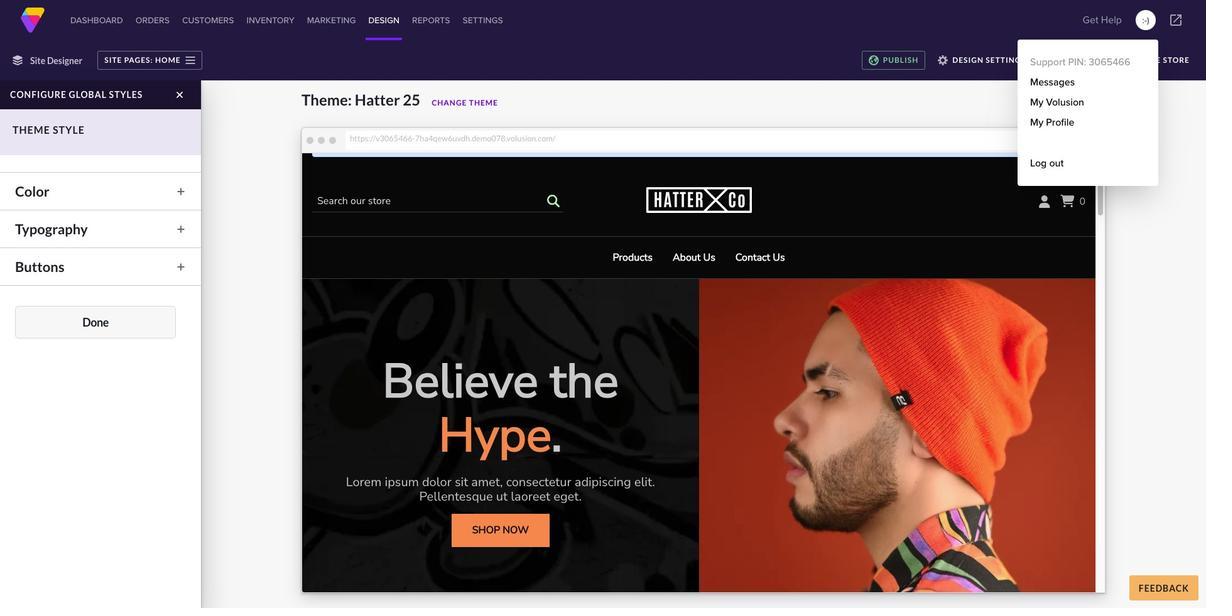 Task type: describe. For each thing, give the bounding box(es) containing it.
site for site designer
[[30, 55, 45, 66]]

site pages: home button
[[98, 51, 202, 70]]

marketing button
[[305, 0, 358, 40]]

site designer
[[30, 55, 82, 66]]

marketing
[[307, 14, 356, 26]]

site pages: home
[[104, 55, 181, 65]]

7ha4qew6uvdh.demo078.volusion.com/
[[415, 133, 556, 143]]

style
[[53, 124, 85, 136]]

color
[[15, 183, 49, 200]]

done button
[[15, 306, 176, 339]]

settings
[[986, 55, 1026, 65]]

saved
[[1080, 96, 1103, 107]]

dashboard
[[70, 14, 123, 26]]

feedback button
[[1130, 576, 1199, 601]]

done
[[82, 315, 109, 329]]

pages:
[[124, 55, 153, 65]]

styles
[[109, 89, 143, 100]]

home
[[155, 55, 181, 65]]

customers
[[182, 14, 234, 26]]

view live store button
[[1098, 51, 1196, 70]]

0 vertical spatial theme
[[469, 98, 498, 107]]

dashboard image
[[20, 8, 45, 33]]

orders
[[136, 14, 170, 26]]

settings
[[463, 14, 503, 26]]

design
[[368, 14, 400, 26]]

configure
[[10, 89, 67, 100]]

typography button
[[9, 218, 192, 240]]

get help
[[1083, 13, 1122, 27]]

store
[[1163, 55, 1190, 65]]

typography
[[15, 221, 88, 238]]

25
[[403, 90, 420, 109]]

design
[[953, 55, 984, 65]]

buttons
[[15, 258, 64, 275]]

:-)
[[1143, 14, 1150, 26]]

design settings button
[[932, 51, 1032, 70]]

theme:
[[302, 90, 352, 109]]

publish button
[[862, 51, 926, 70]]

:-
[[1143, 14, 1147, 26]]

preview button
[[1032, 51, 1098, 70]]

get
[[1083, 13, 1099, 27]]

:-) link
[[1136, 10, 1156, 30]]

preview
[[1053, 55, 1091, 65]]

theme: hatter 25
[[302, 90, 420, 109]]

hatter
[[355, 90, 400, 109]]

design button
[[366, 0, 402, 40]]

feedback
[[1139, 583, 1189, 593]]

buttons button
[[9, 256, 192, 278]]



Task type: vqa. For each thing, say whether or not it's contained in the screenshot.
59,
no



Task type: locate. For each thing, give the bounding box(es) containing it.
designer
[[47, 55, 82, 66]]

0 horizontal spatial site
[[30, 55, 45, 66]]

inventory button
[[244, 0, 297, 40]]

theme right change
[[469, 98, 498, 107]]

customers button
[[180, 0, 236, 40]]

sidebar element
[[0, 80, 201, 608]]

site for site pages: home
[[104, 55, 122, 65]]

get help link
[[1079, 8, 1126, 33]]

saved image
[[1065, 96, 1075, 106]]

https://v3065466-
[[350, 133, 415, 143]]

volusion-logo link
[[20, 8, 45, 33]]

view live store
[[1118, 55, 1190, 65]]

dashboard link
[[68, 0, 126, 40]]

change theme
[[432, 98, 498, 107]]

orders button
[[133, 0, 172, 40]]

1 vertical spatial theme
[[13, 124, 50, 136]]

0 horizontal spatial theme
[[13, 124, 50, 136]]

global
[[69, 89, 107, 100]]

live
[[1143, 55, 1161, 65]]

theme style
[[13, 124, 85, 136]]

publish
[[883, 55, 919, 65]]

1 horizontal spatial theme
[[469, 98, 498, 107]]

settings button
[[460, 0, 506, 40]]

site left pages:
[[104, 55, 122, 65]]

site inside button
[[104, 55, 122, 65]]

color button
[[9, 180, 192, 202]]

site left designer
[[30, 55, 45, 66]]

theme inside sidebar element
[[13, 124, 50, 136]]

site
[[30, 55, 45, 66], [104, 55, 122, 65]]

view
[[1118, 55, 1141, 65]]

design settings
[[953, 55, 1026, 65]]

configure global styles
[[10, 89, 143, 100]]

theme
[[469, 98, 498, 107], [13, 124, 50, 136]]

help
[[1101, 13, 1122, 27]]

reports button
[[410, 0, 453, 40]]

reports
[[412, 14, 450, 26]]

1 horizontal spatial site
[[104, 55, 122, 65]]

inventory
[[247, 14, 295, 26]]

https://v3065466-7ha4qew6uvdh.demo078.volusion.com/
[[350, 133, 556, 143]]

theme down configure
[[13, 124, 50, 136]]

)
[[1147, 14, 1150, 26]]

change
[[432, 98, 467, 107]]



